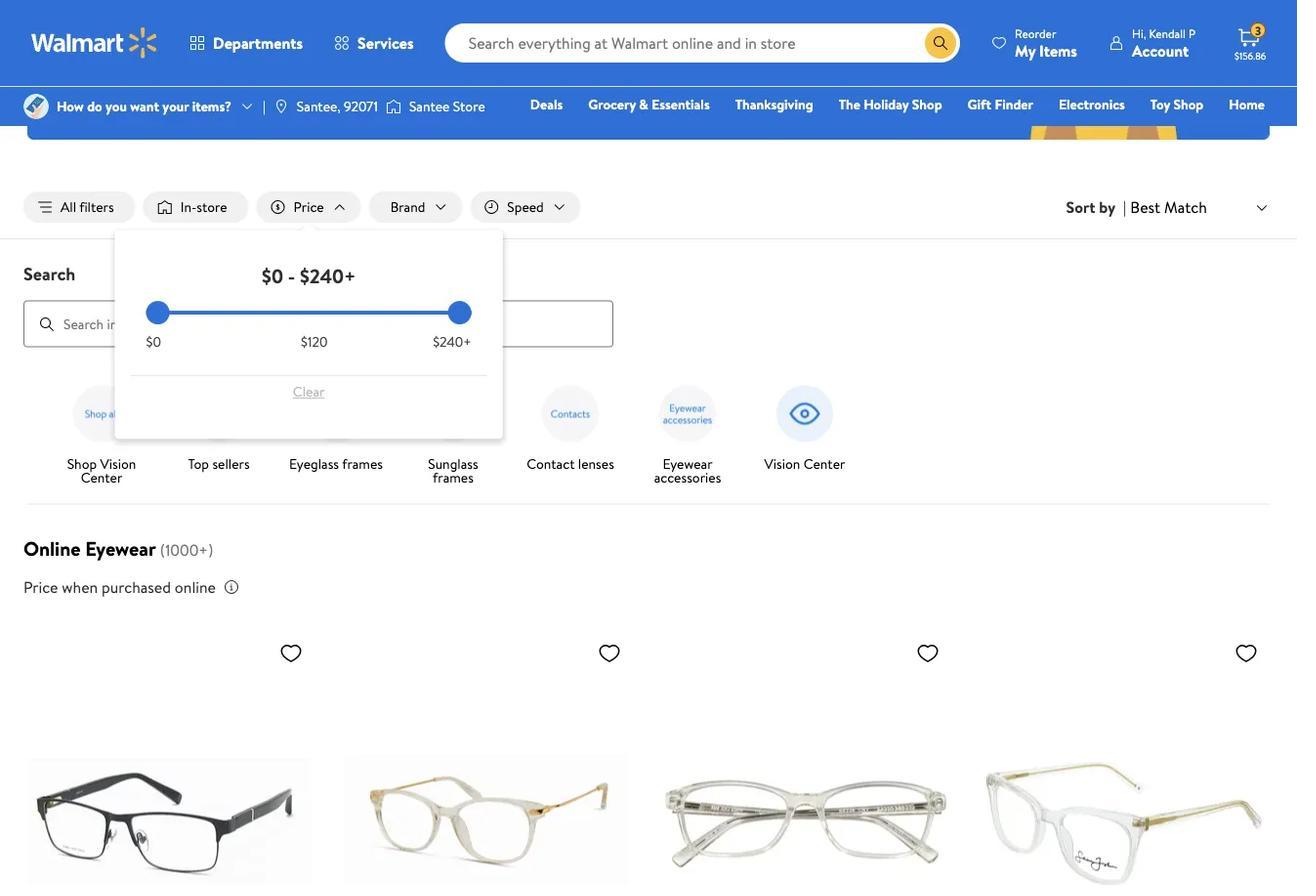 Task type: locate. For each thing, give the bounding box(es) containing it.
1 horizontal spatial &
[[674, 58, 686, 83]]

vision inside shop vision center
[[100, 454, 136, 473]]

debit
[[1148, 122, 1182, 141]]

departments button
[[174, 20, 319, 66]]

1 vertical spatial &
[[639, 95, 649, 114]]

Search in Vision Center shop all search field
[[23, 301, 614, 347]]

vision inside walmart vision center shop eyewear & more.
[[617, 15, 701, 58]]

one debit link
[[1107, 121, 1190, 142]]

shop
[[564, 58, 602, 83], [912, 95, 942, 114], [1174, 95, 1204, 114], [67, 454, 97, 473]]

services button
[[319, 20, 430, 66]]

& right grocery
[[639, 95, 649, 114]]

| inside sort and filter section element
[[1124, 196, 1127, 218]]

1 vertical spatial $0
[[146, 332, 161, 351]]

clear
[[293, 382, 325, 401]]

santee
[[409, 97, 450, 116]]

 image left how
[[23, 94, 49, 119]]

vision center link
[[754, 379, 856, 474]]

0 horizontal spatial vision
[[100, 454, 136, 473]]

2 horizontal spatial center
[[804, 454, 846, 473]]

frames
[[342, 454, 383, 473], [433, 468, 474, 487]]

frames for eyeglass frames
[[342, 454, 383, 473]]

how
[[57, 97, 84, 116]]

1 vertical spatial price
[[23, 576, 58, 598]]

1 vertical spatial |
[[1124, 196, 1127, 218]]

reorder
[[1015, 25, 1057, 42]]

|
[[263, 97, 266, 116], [1124, 196, 1127, 218]]

do
[[87, 97, 102, 116]]

clear button
[[146, 376, 472, 408]]

store
[[453, 97, 485, 116]]

price when purchased online
[[23, 576, 216, 598]]

walmart vision center shop eyewear & more.
[[495, 15, 803, 83]]

center up thanksgiving
[[708, 15, 803, 58]]

speed button
[[470, 192, 581, 223]]

essentials
[[652, 95, 710, 114]]

deals link
[[522, 94, 572, 115]]

frames right eyeglass
[[342, 454, 383, 473]]

1 vertical spatial $240+
[[433, 332, 472, 351]]

best match
[[1131, 196, 1208, 218]]

grocery
[[588, 95, 636, 114]]

& left more.
[[674, 58, 686, 83]]

sunglass frames
[[428, 454, 478, 487]]

$120
[[301, 332, 328, 351]]

grocery & essentials link
[[580, 94, 719, 115]]

brand
[[391, 197, 425, 216]]

vision for walmart
[[617, 15, 701, 58]]

| right the by
[[1124, 196, 1127, 218]]

contact lenses image
[[535, 379, 606, 449]]

eyewear inside eyewear accessories
[[663, 454, 713, 473]]

0 vertical spatial eyewear
[[663, 454, 713, 473]]

online eyewear (1000+)
[[23, 535, 213, 562]]

center for shop
[[81, 468, 122, 487]]

sunglass frames image
[[418, 379, 489, 449]]

registry
[[1040, 122, 1090, 141]]

add to favorites list, designer looks for less women's wop69 crystal/gold frames image
[[598, 641, 621, 665]]

bio eyes women's be226 hibiscus crystal eyeglass frames image
[[664, 633, 948, 885]]

holiday
[[864, 95, 909, 114]]

walmart
[[495, 15, 609, 58]]

hi,
[[1132, 25, 1147, 42]]

toy
[[1151, 95, 1171, 114]]

walmart vision center. shop eyewear and more. image
[[27, 0, 1270, 140]]

departments
[[213, 32, 303, 54]]

when
[[62, 576, 98, 598]]

center down vision center image at right
[[804, 454, 846, 473]]

top sellers
[[188, 454, 250, 473]]

0 vertical spatial $0
[[262, 262, 283, 289]]

$240+ up sunglass frames image
[[433, 332, 472, 351]]

sort by |
[[1067, 196, 1127, 218]]

the holiday shop link
[[830, 94, 951, 115]]

shop inside walmart vision center shop eyewear & more.
[[564, 58, 602, 83]]

 image left santee,
[[273, 99, 289, 114]]

home
[[1229, 95, 1265, 114]]

| right the items?
[[263, 97, 266, 116]]

filters
[[79, 197, 114, 216]]

frames down sunglass frames image
[[433, 468, 474, 487]]

gift finder link
[[959, 94, 1043, 115]]

home link
[[1221, 94, 1274, 115]]

$0
[[262, 262, 283, 289], [146, 332, 161, 351]]

1 horizontal spatial $0
[[262, 262, 283, 289]]

sort
[[1067, 196, 1096, 218]]

1 horizontal spatial price
[[294, 197, 324, 216]]

-
[[288, 262, 295, 289]]

 image
[[23, 94, 49, 119], [273, 99, 289, 114]]

0 vertical spatial $240+
[[300, 262, 356, 289]]

shop down shop vision center image
[[67, 454, 97, 473]]

electronics link
[[1050, 94, 1134, 115]]

eyeglass frames
[[289, 454, 383, 473]]

by
[[1100, 196, 1116, 218]]

kendall
[[1149, 25, 1186, 42]]

$0 range field
[[146, 311, 472, 315]]

1 horizontal spatial vision
[[617, 15, 701, 58]]

0 horizontal spatial frames
[[342, 454, 383, 473]]

center
[[708, 15, 803, 58], [804, 454, 846, 473], [81, 468, 122, 487]]

price inside price dropdown button
[[294, 197, 324, 216]]

gift finder
[[968, 95, 1034, 114]]

center inside walmart vision center shop eyewear & more.
[[708, 15, 803, 58]]

0 horizontal spatial &
[[639, 95, 649, 114]]

2 horizontal spatial vision
[[765, 454, 801, 473]]

sort and filter section element
[[0, 176, 1298, 239]]

0 vertical spatial |
[[263, 97, 266, 116]]

all filters button
[[23, 192, 136, 223]]

& inside grocery & essentials link
[[639, 95, 649, 114]]

vision center
[[765, 454, 846, 473]]

0 vertical spatial &
[[674, 58, 686, 83]]

$0 for $0 - $240+
[[262, 262, 283, 289]]

price for price
[[294, 197, 324, 216]]

1 vertical spatial eyewear
[[85, 535, 156, 562]]

1 horizontal spatial  image
[[273, 99, 289, 114]]

eyewear down eyewear accessories image
[[663, 454, 713, 473]]

shop up grocery
[[564, 58, 602, 83]]

0 vertical spatial price
[[294, 197, 324, 216]]

price up $0 - $240+
[[294, 197, 324, 216]]

center down shop vision center image
[[81, 468, 122, 487]]

 image
[[386, 97, 402, 116]]

contact lenses
[[527, 454, 614, 473]]

best
[[1131, 196, 1161, 218]]

accessories
[[654, 468, 721, 487]]

0 horizontal spatial $0
[[146, 332, 161, 351]]

0 horizontal spatial price
[[23, 576, 58, 598]]

1 horizontal spatial eyewear
[[663, 454, 713, 473]]

center inside shop vision center
[[81, 468, 122, 487]]

shop right holiday
[[912, 95, 942, 114]]

0 horizontal spatial center
[[81, 468, 122, 487]]

sean john teacup image
[[983, 633, 1266, 885]]

reorder my items
[[1015, 25, 1078, 61]]

eyewear up the 'price when purchased online' at the bottom
[[85, 535, 156, 562]]

0 horizontal spatial eyewear
[[85, 535, 156, 562]]

santee store
[[409, 97, 485, 116]]

0 horizontal spatial |
[[263, 97, 266, 116]]

speed
[[507, 197, 544, 216]]

vision
[[617, 15, 701, 58], [100, 454, 136, 473], [765, 454, 801, 473]]

account
[[1132, 40, 1189, 61]]

frames inside sunglass frames
[[433, 468, 474, 487]]

0 horizontal spatial  image
[[23, 94, 49, 119]]

1 horizontal spatial center
[[708, 15, 803, 58]]

items
[[1040, 40, 1078, 61]]

price left when
[[23, 576, 58, 598]]

1 horizontal spatial |
[[1124, 196, 1127, 218]]

$240+ right -
[[300, 262, 356, 289]]

1 horizontal spatial frames
[[433, 468, 474, 487]]

walmart+ link
[[1198, 121, 1274, 142]]



Task type: vqa. For each thing, say whether or not it's contained in the screenshot.
text box
no



Task type: describe. For each thing, give the bounding box(es) containing it.
add to favorites list, bio eyes women's be226 hibiscus crystal eyeglass frames image
[[917, 641, 940, 665]]

$240 range field
[[146, 311, 472, 315]]

 image for how do you want your items?
[[23, 94, 49, 119]]

sellers
[[212, 454, 250, 473]]

top sellers image
[[184, 379, 254, 449]]

all
[[61, 197, 76, 216]]

gift
[[968, 95, 992, 114]]

walmart+
[[1207, 122, 1265, 141]]

one debit
[[1116, 122, 1182, 141]]

online
[[23, 535, 81, 562]]

walmart image
[[31, 27, 158, 59]]

more.
[[690, 58, 733, 83]]

p
[[1189, 25, 1196, 42]]

one
[[1116, 122, 1145, 141]]

all filters
[[61, 197, 114, 216]]

$0 for $0
[[146, 332, 161, 351]]

Walmart Site-Wide search field
[[445, 23, 961, 63]]

dlfl rectangle image
[[27, 633, 311, 885]]

match
[[1165, 196, 1208, 218]]

in-
[[180, 197, 197, 216]]

santee,
[[297, 97, 341, 116]]

thanksgiving link
[[727, 94, 822, 115]]

center inside 'link'
[[804, 454, 846, 473]]

search image
[[39, 316, 55, 332]]

thanksgiving
[[735, 95, 814, 114]]

3
[[1256, 22, 1262, 39]]

top
[[188, 454, 209, 473]]

0 horizontal spatial $240+
[[300, 262, 356, 289]]

eyewear accessories image
[[653, 379, 723, 449]]

 image for santee, 92071
[[273, 99, 289, 114]]

lenses
[[578, 454, 614, 473]]

eyeglass
[[289, 454, 339, 473]]

shop vision center image
[[66, 379, 137, 449]]

eyewear accessories link
[[637, 379, 739, 488]]

(1000+)
[[160, 539, 213, 560]]

deals
[[530, 95, 563, 114]]

the holiday shop
[[839, 95, 942, 114]]

santee, 92071
[[297, 97, 378, 116]]

in-store
[[180, 197, 227, 216]]

price for price when purchased online
[[23, 576, 58, 598]]

hi, kendall p account
[[1132, 25, 1196, 61]]

want
[[130, 97, 159, 116]]

1 horizontal spatial $240+
[[433, 332, 472, 351]]

search icon image
[[933, 35, 949, 51]]

vision center image
[[770, 379, 840, 449]]

sunglass
[[428, 454, 478, 473]]

grocery & essentials
[[588, 95, 710, 114]]

shop inside shop vision center
[[67, 454, 97, 473]]

store
[[197, 197, 227, 216]]

Search search field
[[445, 23, 961, 63]]

sunglass frames link
[[403, 379, 504, 488]]

top sellers link
[[168, 379, 270, 474]]

legal information image
[[224, 579, 239, 595]]

eyewear accessories
[[654, 454, 721, 487]]

toy shop link
[[1142, 94, 1213, 115]]

designer looks for less women's wop69 crystal/gold frames image
[[346, 633, 629, 885]]

fashion
[[970, 122, 1015, 141]]

home fashion
[[970, 95, 1265, 141]]

& inside walmart vision center shop eyewear & more.
[[674, 58, 686, 83]]

best match button
[[1127, 194, 1274, 220]]

Search search field
[[0, 261, 1298, 347]]

frames for sunglass frames
[[433, 468, 474, 487]]

shop right "toy" at right top
[[1174, 95, 1204, 114]]

$156.86
[[1235, 49, 1267, 62]]

the
[[839, 95, 861, 114]]

add to favorites list, dlfl rectangle image
[[279, 641, 303, 665]]

fashion link
[[961, 121, 1024, 142]]

add to favorites list, sean john teacup image
[[1235, 641, 1259, 665]]

your
[[163, 97, 189, 116]]

contact
[[527, 454, 575, 473]]

online
[[175, 576, 216, 598]]

$0 - $240+
[[262, 262, 356, 289]]

center for walmart
[[708, 15, 803, 58]]

shop vision center
[[67, 454, 136, 487]]

brand button
[[369, 192, 463, 223]]

my
[[1015, 40, 1036, 61]]

search
[[23, 261, 75, 286]]

in-store button
[[143, 192, 249, 223]]

vision for shop
[[100, 454, 136, 473]]

eyewear
[[607, 58, 670, 83]]

eyeglass frames image
[[301, 379, 371, 449]]

contact lenses link
[[520, 379, 621, 474]]

92071
[[344, 97, 378, 116]]

shop vision center link
[[51, 379, 152, 488]]

electronics
[[1059, 95, 1125, 114]]

price button
[[257, 192, 361, 223]]

finder
[[995, 95, 1034, 114]]

toy shop
[[1151, 95, 1204, 114]]

vision inside 'link'
[[765, 454, 801, 473]]

eyeglass frames link
[[285, 379, 387, 474]]



